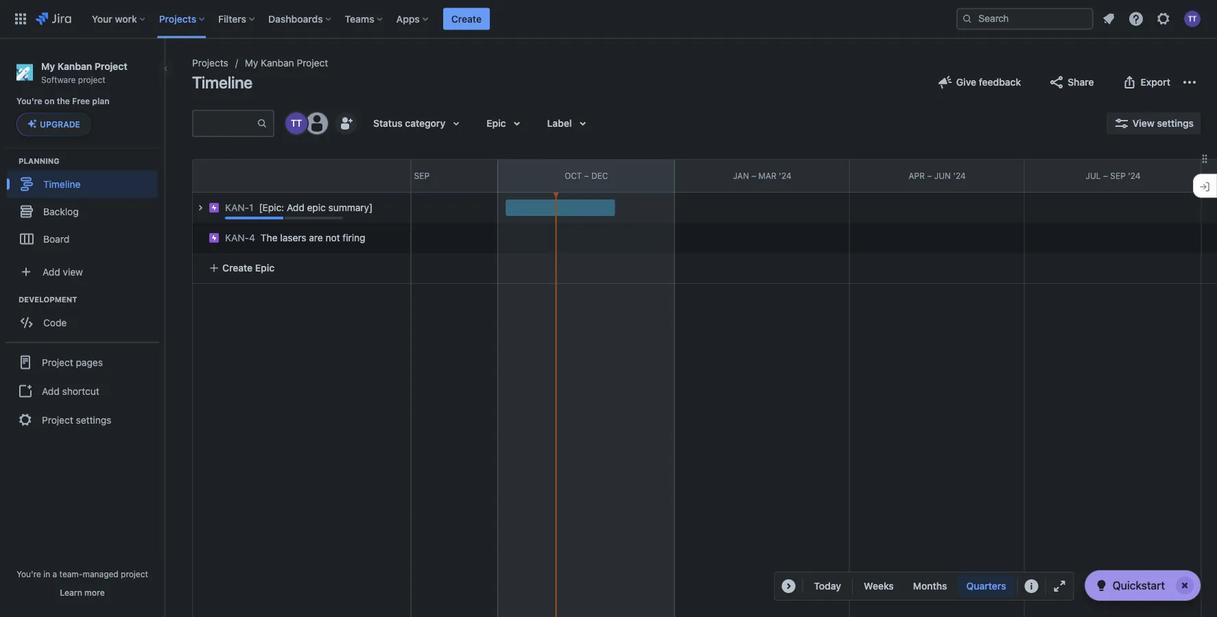 Task type: locate. For each thing, give the bounding box(es) containing it.
0 horizontal spatial '24
[[779, 171, 792, 181]]

primary element
[[8, 0, 957, 38]]

0 horizontal spatial sep
[[414, 171, 430, 181]]

my right projects link
[[245, 57, 258, 69]]

sep for jul – sep '24
[[1111, 171, 1126, 181]]

settings
[[1158, 118, 1194, 129], [76, 415, 111, 426]]

1 vertical spatial you're
[[17, 570, 41, 579]]

1 horizontal spatial kanban
[[261, 57, 294, 69]]

1 vertical spatial create
[[222, 263, 253, 274]]

1 horizontal spatial settings
[[1158, 118, 1194, 129]]

add inside popup button
[[43, 266, 60, 278]]

1 vertical spatial timeline
[[43, 178, 81, 190]]

1 horizontal spatial column header
[[1202, 160, 1218, 192]]

row
[[193, 160, 410, 193], [185, 220, 410, 253]]

1 vertical spatial settings
[[76, 415, 111, 426]]

5 – from the left
[[1104, 171, 1108, 181]]

1 vertical spatial kan-
[[225, 232, 249, 244]]

firing
[[343, 232, 366, 244]]

code link
[[7, 309, 158, 337]]

terry turtle image
[[286, 113, 307, 135]]

projects down filters
[[192, 57, 228, 69]]

project up plan
[[78, 75, 105, 84]]

you're left on
[[16, 97, 42, 106]]

Search field
[[957, 8, 1094, 30]]

development
[[19, 295, 77, 304]]

1 horizontal spatial timeline
[[192, 73, 253, 92]]

2 sep from the left
[[1111, 171, 1126, 181]]

0 horizontal spatial project
[[78, 75, 105, 84]]

0 vertical spatial epic
[[487, 118, 506, 129]]

0 horizontal spatial my
[[41, 60, 55, 72]]

create inside button
[[452, 13, 482, 24]]

3 – from the left
[[752, 171, 757, 181]]

project
[[297, 57, 328, 69], [95, 60, 127, 72], [42, 357, 73, 368], [42, 415, 73, 426]]

1 vertical spatial epic
[[255, 263, 275, 274]]

project pages
[[42, 357, 103, 368]]

epic image
[[209, 233, 220, 244]]

jul for jul – sep
[[390, 171, 405, 181]]

1 horizontal spatial project
[[121, 570, 148, 579]]

dismiss quickstart image
[[1174, 575, 1196, 597]]

enter full screen image
[[1052, 579, 1068, 595]]

oct
[[565, 171, 582, 181]]

kanban up software
[[57, 60, 92, 72]]

Search timeline text field
[[194, 111, 257, 136]]

0 horizontal spatial jul
[[390, 171, 405, 181]]

timeline up backlog
[[43, 178, 81, 190]]

my up software
[[41, 60, 55, 72]]

planning
[[19, 156, 60, 165]]

'24 for apr – jun '24
[[954, 171, 966, 181]]

create button
[[443, 8, 490, 30]]

team-
[[59, 570, 83, 579]]

1 horizontal spatial jul
[[1086, 171, 1101, 181]]

row down kan-1 [epic: add epic summary]
[[185, 220, 410, 253]]

apr
[[909, 171, 925, 181]]

0 horizontal spatial kanban
[[57, 60, 92, 72]]

create for create epic
[[222, 263, 253, 274]]

project settings link
[[5, 405, 159, 435]]

board
[[43, 233, 69, 245]]

your
[[92, 13, 112, 24]]

1 horizontal spatial create
[[452, 13, 482, 24]]

check image
[[1094, 578, 1110, 594]]

1 you're from the top
[[16, 97, 42, 106]]

apps button
[[392, 8, 434, 30]]

feedback
[[979, 77, 1021, 88]]

create epic
[[222, 263, 275, 274]]

0 vertical spatial settings
[[1158, 118, 1194, 129]]

create right apps dropdown button
[[452, 13, 482, 24]]

'24 right 'jun'
[[954, 171, 966, 181]]

export
[[1141, 77, 1171, 88]]

timeline
[[192, 73, 253, 92], [43, 178, 81, 190]]

project inside my kanban project software project
[[78, 75, 105, 84]]

add for add view
[[43, 266, 60, 278]]

create
[[452, 13, 482, 24], [222, 263, 253, 274]]

2 vertical spatial add
[[42, 386, 60, 397]]

kan- for 1
[[225, 202, 249, 213]]

kanban inside my kanban project link
[[261, 57, 294, 69]]

1 '24 from the left
[[779, 171, 792, 181]]

1 column header from the left
[[146, 160, 321, 192]]

create epic button
[[200, 256, 402, 281]]

weeks
[[864, 581, 894, 592]]

banner containing your work
[[0, 0, 1218, 38]]

search image
[[962, 13, 973, 24]]

settings for project settings
[[76, 415, 111, 426]]

2 horizontal spatial '24
[[1129, 171, 1141, 181]]

sep down view settings "icon"
[[1111, 171, 1126, 181]]

kanban for my kanban project software project
[[57, 60, 92, 72]]

pages
[[76, 357, 103, 368]]

category
[[405, 118, 446, 129]]

your work
[[92, 13, 137, 24]]

add left shortcut
[[42, 386, 60, 397]]

you're
[[16, 97, 42, 106], [17, 570, 41, 579]]

view
[[1133, 118, 1155, 129]]

projects inside popup button
[[159, 13, 196, 24]]

the
[[57, 97, 70, 106]]

project down add shortcut
[[42, 415, 73, 426]]

'24 down view
[[1129, 171, 1141, 181]]

jul – sep '24
[[1086, 171, 1141, 181]]

column header
[[146, 160, 321, 192], [1202, 160, 1218, 192]]

1 horizontal spatial epic
[[487, 118, 506, 129]]

2 jul from the left
[[1086, 171, 1101, 181]]

1 horizontal spatial my
[[245, 57, 258, 69]]

settings inside 'link'
[[76, 415, 111, 426]]

development image
[[2, 291, 19, 308]]

backlog link
[[7, 198, 158, 225]]

'24 right mar
[[779, 171, 792, 181]]

timeline grid
[[146, 159, 1218, 618]]

1 vertical spatial row
[[185, 220, 410, 253]]

0 vertical spatial you're
[[16, 97, 42, 106]]

my inside my kanban project software project
[[41, 60, 55, 72]]

planning image
[[2, 153, 19, 169]]

0 vertical spatial create
[[452, 13, 482, 24]]

4 – from the left
[[928, 171, 932, 181]]

sep for jul – sep
[[414, 171, 430, 181]]

jira image
[[36, 11, 71, 27], [36, 11, 71, 27]]

banner
[[0, 0, 1218, 38]]

sep down status category dropdown button
[[414, 171, 430, 181]]

settings down add shortcut button
[[76, 415, 111, 426]]

you're left in
[[17, 570, 41, 579]]

kan-4 link
[[225, 231, 255, 245]]

you're for you're in a team-managed project
[[17, 570, 41, 579]]

0 horizontal spatial create
[[222, 263, 253, 274]]

notifications image
[[1101, 11, 1117, 27]]

share button
[[1041, 71, 1103, 93]]

months
[[913, 581, 948, 592]]

0 vertical spatial timeline
[[192, 73, 253, 92]]

1 vertical spatial add
[[43, 266, 60, 278]]

2 '24 from the left
[[954, 171, 966, 181]]

project settings
[[42, 415, 111, 426]]

projects right the work at top left
[[159, 13, 196, 24]]

teams
[[345, 13, 375, 24]]

0 horizontal spatial settings
[[76, 415, 111, 426]]

1 – from the left
[[407, 171, 412, 181]]

add left view
[[43, 266, 60, 278]]

legend image
[[1024, 579, 1040, 595]]

row group containing kan-1
[[185, 193, 410, 283]]

planning group
[[7, 155, 164, 257]]

my for my kanban project software project
[[41, 60, 55, 72]]

not
[[326, 232, 340, 244]]

kan- right epic image
[[225, 202, 249, 213]]

group containing project pages
[[5, 342, 159, 440]]

4
[[249, 232, 255, 244]]

project right managed at bottom left
[[121, 570, 148, 579]]

you're in a team-managed project
[[17, 570, 148, 579]]

row up kan-1 [epic: add epic summary]
[[193, 160, 410, 193]]

learn
[[60, 588, 82, 598]]

epic down "the"
[[255, 263, 275, 274]]

kanban down the "dashboards"
[[261, 57, 294, 69]]

cell
[[192, 193, 410, 223]]

epic inside button
[[255, 263, 275, 274]]

0 horizontal spatial column header
[[146, 160, 321, 192]]

projects
[[159, 13, 196, 24], [192, 57, 228, 69]]

project up plan
[[95, 60, 127, 72]]

0 vertical spatial project
[[78, 75, 105, 84]]

kan-1 link
[[225, 201, 254, 215]]

your profile and settings image
[[1185, 11, 1201, 27]]

3 '24 from the left
[[1129, 171, 1141, 181]]

sep
[[414, 171, 430, 181], [1111, 171, 1126, 181]]

development group
[[7, 294, 164, 341]]

0 vertical spatial add
[[287, 202, 305, 213]]

create for create
[[452, 13, 482, 24]]

kan- right epic icon
[[225, 232, 249, 244]]

the
[[261, 232, 278, 244]]

1 sep from the left
[[414, 171, 430, 181]]

settings inside popup button
[[1158, 118, 1194, 129]]

oct – dec
[[565, 171, 608, 181]]

create inside button
[[222, 263, 253, 274]]

epic left "label"
[[487, 118, 506, 129]]

0 vertical spatial projects
[[159, 13, 196, 24]]

0 vertical spatial kan-
[[225, 202, 249, 213]]

0 horizontal spatial timeline
[[43, 178, 81, 190]]

today
[[814, 581, 842, 592]]

row group
[[192, 159, 410, 193], [185, 193, 410, 283]]

today button
[[806, 576, 850, 598]]

–
[[407, 171, 412, 181], [584, 171, 589, 181], [752, 171, 757, 181], [928, 171, 932, 181], [1104, 171, 1108, 181]]

'24 for jan – mar '24
[[779, 171, 792, 181]]

project
[[78, 75, 105, 84], [121, 570, 148, 579]]

share image
[[1049, 74, 1065, 91]]

2 kan- from the top
[[225, 232, 249, 244]]

1 kan- from the top
[[225, 202, 249, 213]]

1 jul from the left
[[390, 171, 405, 181]]

group
[[5, 342, 159, 440]]

kanban inside my kanban project software project
[[57, 60, 92, 72]]

1 vertical spatial projects
[[192, 57, 228, 69]]

lasers
[[280, 232, 307, 244]]

1 horizontal spatial sep
[[1111, 171, 1126, 181]]

export button
[[1114, 71, 1179, 93]]

'24
[[779, 171, 792, 181], [954, 171, 966, 181], [1129, 171, 1141, 181]]

2 – from the left
[[584, 171, 589, 181]]

create down kan-4 link
[[222, 263, 253, 274]]

project inside my kanban project software project
[[95, 60, 127, 72]]

add left epic
[[287, 202, 305, 213]]

timeline inside planning group
[[43, 178, 81, 190]]

months button
[[905, 576, 956, 598]]

appswitcher icon image
[[12, 11, 29, 27]]

quickstart
[[1113, 580, 1165, 593]]

cell containing kan-1
[[192, 193, 410, 223]]

2 you're from the top
[[17, 570, 41, 579]]

managed
[[83, 570, 119, 579]]

settings right view
[[1158, 118, 1194, 129]]

quarters button
[[959, 576, 1015, 598]]

1 horizontal spatial '24
[[954, 171, 966, 181]]

add
[[287, 202, 305, 213], [43, 266, 60, 278], [42, 386, 60, 397]]

add inside button
[[42, 386, 60, 397]]

0 horizontal spatial epic
[[255, 263, 275, 274]]

row containing kan-4
[[185, 220, 410, 253]]

– for apr – jun '24
[[928, 171, 932, 181]]

epic image
[[209, 202, 220, 213]]

– for jul – sep '24
[[1104, 171, 1108, 181]]

timeline down projects link
[[192, 73, 253, 92]]



Task type: describe. For each thing, give the bounding box(es) containing it.
add view button
[[8, 258, 156, 286]]

epic button
[[479, 113, 534, 135]]

label button
[[539, 113, 600, 135]]

work
[[115, 13, 137, 24]]

kan-4 the lasers are not firing
[[225, 232, 366, 244]]

project down dashboards popup button in the left top of the page
[[297, 57, 328, 69]]

board link
[[7, 225, 158, 253]]

'24 for jul – sep '24
[[1129, 171, 1141, 181]]

you're for you're on the free plan
[[16, 97, 42, 106]]

plan
[[92, 97, 110, 106]]

settings image
[[1156, 11, 1172, 27]]

dashboards
[[268, 13, 323, 24]]

share
[[1068, 77, 1094, 88]]

projects button
[[155, 8, 210, 30]]

shortcut
[[62, 386, 99, 397]]

export icon image
[[1122, 74, 1138, 91]]

your work button
[[88, 8, 151, 30]]

settings for view settings
[[1158, 118, 1194, 129]]

summary]
[[328, 202, 373, 213]]

are
[[309, 232, 323, 244]]

dashboards button
[[264, 8, 337, 30]]

1
[[249, 202, 254, 213]]

add for add shortcut
[[42, 386, 60, 397]]

– for jul – sep
[[407, 171, 412, 181]]

2 column header from the left
[[1202, 160, 1218, 192]]

view
[[63, 266, 83, 278]]

dec
[[592, 171, 608, 181]]

help image
[[1128, 11, 1145, 27]]

mar
[[759, 171, 777, 181]]

unassigned image
[[306, 113, 328, 135]]

give feedback
[[957, 77, 1021, 88]]

1 vertical spatial project
[[121, 570, 148, 579]]

jul for jul – sep '24
[[1086, 171, 1101, 181]]

view settings
[[1133, 118, 1194, 129]]

give
[[957, 77, 977, 88]]

add view
[[43, 266, 83, 278]]

projects link
[[192, 55, 228, 71]]

status
[[373, 118, 403, 129]]

learn more
[[60, 588, 105, 598]]

projects for projects popup button
[[159, 13, 196, 24]]

project inside 'link'
[[42, 415, 73, 426]]

code
[[43, 317, 67, 328]]

timeline link
[[7, 170, 158, 198]]

status category
[[373, 118, 446, 129]]

projects for projects link
[[192, 57, 228, 69]]

filters
[[218, 13, 246, 24]]

add shortcut button
[[5, 378, 159, 405]]

– for jan – mar '24
[[752, 171, 757, 181]]

view settings button
[[1107, 113, 1201, 135]]

teams button
[[341, 8, 388, 30]]

apr – jun '24
[[909, 171, 966, 181]]

a
[[53, 570, 57, 579]]

upgrade
[[40, 120, 80, 129]]

quickstart button
[[1086, 571, 1201, 601]]

give feedback button
[[929, 71, 1030, 93]]

my for my kanban project
[[245, 57, 258, 69]]

upgrade button
[[17, 113, 91, 135]]

apps
[[397, 13, 420, 24]]

add inside cell
[[287, 202, 305, 213]]

view settings image
[[1114, 115, 1130, 132]]

epic
[[307, 202, 326, 213]]

– for oct – dec
[[584, 171, 589, 181]]

my kanban project software project
[[41, 60, 127, 84]]

0 vertical spatial row
[[193, 160, 410, 193]]

kan-1 [epic: add epic summary]
[[225, 202, 373, 213]]

cell inside row group
[[192, 193, 410, 223]]

my kanban project link
[[245, 55, 328, 71]]

kanban for my kanban project
[[261, 57, 294, 69]]

label
[[547, 118, 572, 129]]

project up add shortcut
[[42, 357, 73, 368]]

in
[[43, 570, 50, 579]]

software
[[41, 75, 76, 84]]

backlog
[[43, 206, 79, 217]]

add people image
[[338, 115, 354, 132]]

add shortcut
[[42, 386, 99, 397]]

jun
[[935, 171, 951, 181]]

weeks button
[[856, 576, 902, 598]]

epic inside popup button
[[487, 118, 506, 129]]

my kanban project
[[245, 57, 328, 69]]

quarters
[[967, 581, 1007, 592]]

you're on the free plan
[[16, 97, 110, 106]]

free
[[72, 97, 90, 106]]

on
[[45, 97, 55, 106]]

jan
[[733, 171, 749, 181]]

filters button
[[214, 8, 260, 30]]

learn more button
[[60, 588, 105, 599]]

more
[[84, 588, 105, 598]]

show child issues image
[[192, 200, 209, 216]]

jan – mar '24
[[733, 171, 792, 181]]

kan- for 4
[[225, 232, 249, 244]]

status category button
[[365, 113, 473, 135]]

[epic:
[[259, 202, 284, 213]]



Task type: vqa. For each thing, say whether or not it's contained in the screenshot.
the topmost all
no



